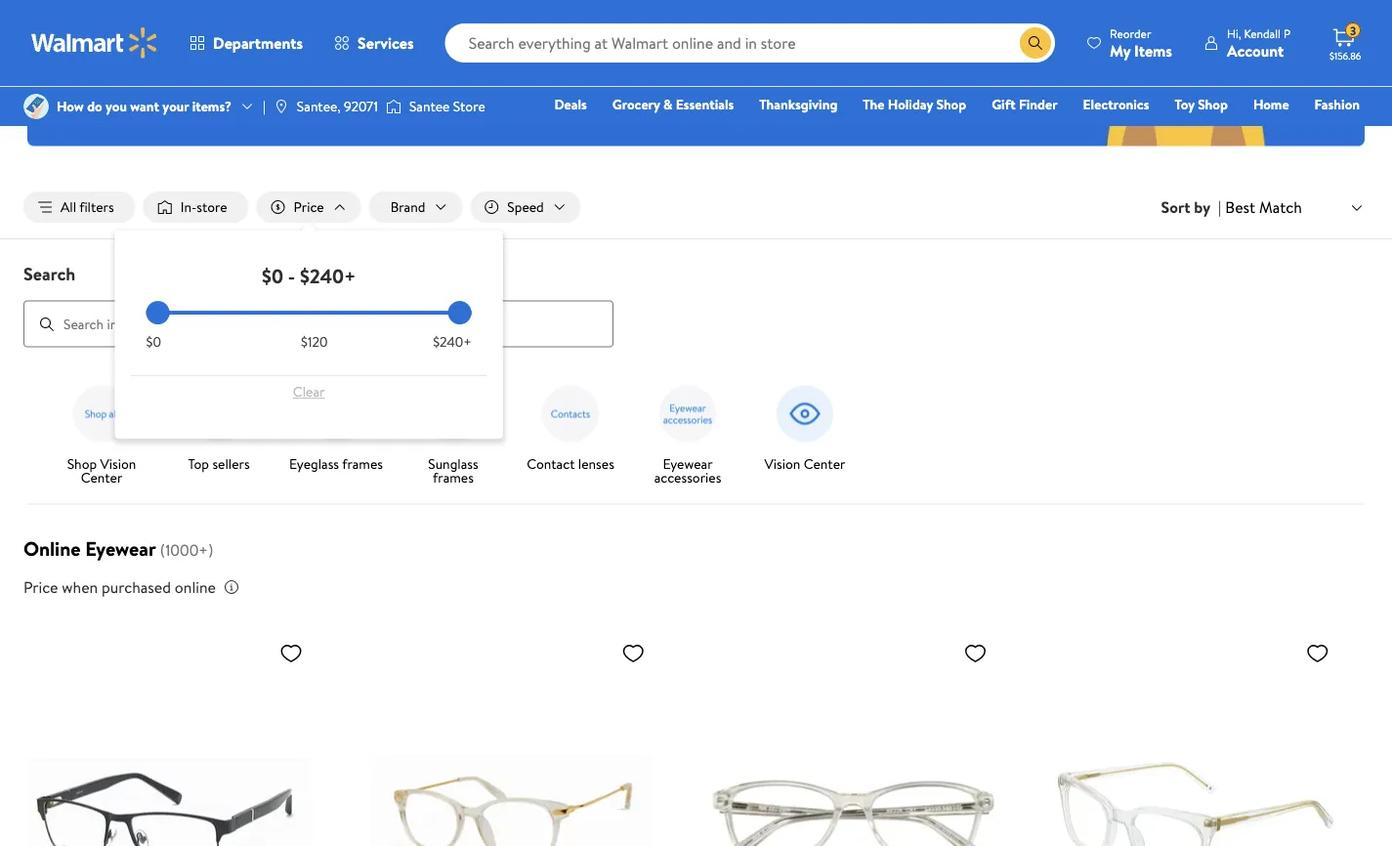 Task type: describe. For each thing, give the bounding box(es) containing it.
$156.86
[[1330, 49, 1361, 62]]

your
[[163, 97, 189, 116]]

electronics
[[1083, 95, 1149, 114]]

vision for walmart
[[664, 15, 748, 58]]

shop vision center
[[67, 454, 136, 487]]

top sellers
[[188, 454, 250, 473]]

reorder my items
[[1110, 25, 1172, 61]]

| inside sort and filter section element
[[1218, 196, 1222, 218]]

holiday
[[888, 95, 933, 114]]

add to favorites list, bio eyes women's be226 hibiscus crystal eyeglass frames image
[[964, 640, 987, 665]]

grocery & essentials link
[[604, 94, 743, 115]]

best match
[[1225, 196, 1302, 218]]

p
[[1284, 25, 1291, 42]]

vision center
[[765, 454, 845, 473]]

add to favorites list, dlfl rectangle image
[[279, 640, 303, 665]]

services
[[358, 32, 414, 54]]

$0 for $0
[[146, 332, 161, 351]]

santee store
[[409, 97, 485, 116]]

eyeglass
[[289, 454, 339, 473]]

store
[[453, 97, 485, 116]]

walmart+ link
[[1293, 121, 1369, 142]]

santee,
[[297, 97, 341, 116]]

sunglass frames link
[[403, 379, 504, 488]]

eyeglass frames link
[[285, 379, 387, 474]]

debit
[[1243, 122, 1276, 141]]

vision center link
[[754, 379, 856, 474]]

how
[[57, 97, 84, 116]]

dlfl rectangle image
[[27, 633, 311, 846]]

gift finder link
[[983, 94, 1066, 115]]

center for walmart
[[755, 15, 850, 58]]

frames for sunglass frames
[[433, 468, 474, 487]]

eyewear inside eyewear accessories
[[663, 454, 713, 473]]

brand button
[[369, 191, 462, 223]]

reorder
[[1110, 25, 1151, 42]]

$120
[[301, 332, 328, 351]]

home link
[[1245, 94, 1298, 115]]

Search in Vision Center shop all search field
[[23, 301, 614, 347]]

$240 range field
[[146, 311, 472, 315]]

sort
[[1161, 196, 1190, 218]]

items?
[[192, 97, 232, 116]]

online
[[175, 576, 216, 598]]

add to favorites list, designer looks for less women's wop69 crystal/gold frames image
[[622, 640, 645, 665]]

top sellers link
[[168, 379, 270, 474]]

hi, kendall p account
[[1227, 25, 1291, 61]]

more.
[[737, 58, 781, 83]]

thanksgiving link
[[751, 94, 846, 115]]

walmart
[[542, 15, 657, 58]]

all
[[61, 197, 76, 216]]

shop vision center image
[[66, 379, 137, 449]]

grocery
[[612, 95, 660, 114]]

fashion link
[[1306, 94, 1369, 115]]

price for price
[[294, 197, 324, 216]]

0 horizontal spatial $240+
[[300, 262, 356, 289]]

accessories
[[654, 468, 721, 487]]

2 horizontal spatial vision
[[765, 454, 801, 473]]

search
[[23, 261, 75, 286]]

filters
[[79, 197, 114, 216]]

the
[[863, 95, 885, 114]]

by
[[1194, 196, 1211, 218]]

vision center image
[[770, 379, 840, 449]]

gift
[[992, 95, 1016, 114]]

$0 range field
[[146, 311, 472, 315]]

departments
[[213, 32, 303, 54]]

best
[[1225, 196, 1256, 218]]

shop inside walmart vision center shop eyewear & more.
[[611, 58, 650, 83]]

eyeglass frames image
[[301, 379, 371, 449]]

walmart image
[[31, 27, 158, 59]]

services button
[[319, 20, 430, 66]]

when
[[62, 576, 98, 598]]

in-store button
[[143, 191, 249, 223]]

online eyewear (1000+)
[[23, 534, 213, 562]]

speed
[[507, 197, 544, 216]]

& inside walmart vision center shop eyewear & more.
[[721, 58, 733, 83]]

electronics link
[[1074, 94, 1158, 115]]

 image for santee, 92071
[[273, 99, 289, 114]]

santee, 92071
[[297, 97, 378, 116]]

deals
[[554, 95, 587, 114]]

1 vertical spatial &
[[663, 95, 673, 114]]

fashion registry
[[1135, 95, 1360, 141]]

one debit link
[[1201, 121, 1285, 142]]

0 vertical spatial |
[[263, 97, 266, 116]]

deals link
[[546, 94, 596, 115]]

hi,
[[1227, 25, 1241, 42]]

clear button
[[146, 376, 472, 407]]

sort by |
[[1161, 196, 1222, 218]]



Task type: vqa. For each thing, say whether or not it's contained in the screenshot.
Walmart+
yes



Task type: locate. For each thing, give the bounding box(es) containing it.
1 horizontal spatial $0
[[262, 262, 283, 289]]

gift finder
[[992, 95, 1058, 114]]

$0 for $0 - $240+
[[262, 262, 283, 289]]

fashion
[[1315, 95, 1360, 114]]

Search search field
[[445, 23, 1055, 63]]

1 horizontal spatial price
[[294, 197, 324, 216]]

1 horizontal spatial eyewear
[[663, 454, 713, 473]]

lenses
[[578, 454, 614, 473]]

walmart vision center. shop eyewear and more. image
[[27, 0, 1365, 146]]

shop right toy
[[1198, 95, 1228, 114]]

search image
[[39, 316, 55, 332]]

sunglass frames image
[[418, 379, 488, 449]]

frames down sunglass frames image
[[433, 468, 474, 487]]

0 vertical spatial &
[[721, 58, 733, 83]]

sellers
[[212, 454, 250, 473]]

account
[[1227, 40, 1284, 61]]

 image for how do you want your items?
[[23, 94, 49, 119]]

0 vertical spatial $240+
[[300, 262, 356, 289]]

1 vertical spatial $240+
[[433, 332, 472, 351]]

all filters button
[[23, 191, 136, 223]]

bio eyes women's be226 hibiscus crystal eyeglass frames image
[[712, 633, 995, 846]]

in-store
[[180, 197, 227, 216]]

center inside walmart vision center shop eyewear & more.
[[755, 15, 850, 58]]

 image
[[386, 97, 401, 116]]

0 horizontal spatial vision
[[100, 454, 136, 473]]

| right by
[[1218, 196, 1222, 218]]

1 vertical spatial eyewear
[[85, 534, 156, 562]]

add to favorites list, sean john teacup image
[[1306, 640, 1329, 665]]

contact lenses link
[[520, 379, 621, 474]]

contact lenses
[[527, 454, 614, 473]]

frames for eyeglass frames
[[342, 454, 383, 473]]

price
[[294, 197, 324, 216], [23, 576, 58, 598]]

eyewear down the eyewear accessories image
[[663, 454, 713, 473]]

0 horizontal spatial frames
[[342, 454, 383, 473]]

0 horizontal spatial  image
[[23, 94, 49, 119]]

0 horizontal spatial &
[[663, 95, 673, 114]]

one debit
[[1210, 122, 1276, 141]]

frames
[[342, 454, 383, 473], [433, 468, 474, 487]]

best match button
[[1222, 194, 1369, 220]]

price button
[[257, 191, 361, 223]]

vision inside walmart vision center shop eyewear & more.
[[664, 15, 748, 58]]

price inside dropdown button
[[294, 197, 324, 216]]

0 vertical spatial $0
[[262, 262, 283, 289]]

toy shop link
[[1166, 94, 1237, 115]]

thanksgiving
[[759, 95, 838, 114]]

$0
[[262, 262, 283, 289], [146, 332, 161, 351]]

eyewear accessories
[[654, 454, 721, 487]]

1 vertical spatial |
[[1218, 196, 1222, 218]]

1 horizontal spatial vision
[[664, 15, 748, 58]]

shop inside the holiday shop link
[[936, 95, 966, 114]]

kendall
[[1244, 25, 1281, 42]]

center inside shop vision center
[[81, 468, 122, 487]]

items
[[1134, 40, 1172, 61]]

1 horizontal spatial  image
[[273, 99, 289, 114]]

0 horizontal spatial |
[[263, 97, 266, 116]]

sean john teacup image
[[1054, 633, 1337, 846]]

& right grocery
[[663, 95, 673, 114]]

price for price when purchased online
[[23, 576, 58, 598]]

essentials
[[676, 95, 734, 114]]

vision for shop
[[100, 454, 136, 473]]

sort and filter section element
[[0, 176, 1392, 238]]

center down 'shop vision center' "image" at the left of page
[[81, 468, 122, 487]]

eyeglass frames
[[289, 454, 383, 473]]

center
[[755, 15, 850, 58], [804, 454, 845, 473], [81, 468, 122, 487]]

0 vertical spatial eyewear
[[663, 454, 713, 473]]

frames right eyeglass
[[342, 454, 383, 473]]

0 horizontal spatial price
[[23, 576, 58, 598]]

& left more.
[[721, 58, 733, 83]]

0 vertical spatial price
[[294, 197, 324, 216]]

1 vertical spatial price
[[23, 576, 58, 598]]

|
[[263, 97, 266, 116], [1218, 196, 1222, 218]]

shop up grocery
[[611, 58, 650, 83]]

grocery & essentials
[[612, 95, 734, 114]]

contact
[[527, 454, 575, 473]]

0 horizontal spatial $0
[[146, 332, 161, 351]]

clear
[[293, 382, 325, 401]]

search icon image
[[1028, 35, 1043, 51]]

top sellers image
[[184, 379, 254, 449]]

shop inside shop vision center
[[67, 454, 97, 473]]

eyewear
[[663, 454, 713, 473], [85, 534, 156, 562]]

registry link
[[1126, 121, 1194, 142]]

departments button
[[174, 20, 319, 66]]

$240+
[[300, 262, 356, 289], [433, 332, 472, 351]]

shop inside toy shop link
[[1198, 95, 1228, 114]]

eyewear accessories image
[[653, 379, 723, 449]]

shop vision center link
[[51, 379, 152, 488]]

all filters
[[61, 197, 114, 216]]

toy shop
[[1175, 95, 1228, 114]]

1 horizontal spatial |
[[1218, 196, 1222, 218]]

1 horizontal spatial &
[[721, 58, 733, 83]]

contact lenses image
[[535, 379, 606, 449]]

center inside vision center link
[[804, 454, 845, 473]]

92071
[[344, 97, 378, 116]]

1 horizontal spatial frames
[[433, 468, 474, 487]]

1 horizontal spatial $240+
[[433, 332, 472, 351]]

you
[[106, 97, 127, 116]]

sunglass
[[428, 454, 478, 473]]

shop down 'shop vision center' "image" at the left of page
[[67, 454, 97, 473]]

designer looks for less women's wop69 crystal/gold frames image
[[370, 633, 653, 846]]

frames inside sunglass frames
[[433, 468, 474, 487]]

price up "$0 - $240+" on the left top
[[294, 197, 324, 216]]

shop right holiday
[[936, 95, 966, 114]]

in-
[[180, 197, 197, 216]]

want
[[130, 97, 159, 116]]

brand
[[390, 197, 425, 216]]

finder
[[1019, 95, 1058, 114]]

1 vertical spatial $0
[[146, 332, 161, 351]]

Walmart Site-Wide search field
[[445, 23, 1055, 63]]

eyewear
[[654, 58, 717, 83]]

eyewear up price when purchased online at the bottom
[[85, 534, 156, 562]]

vision inside shop vision center
[[100, 454, 136, 473]]

center down vision center 'image'
[[804, 454, 845, 473]]

eyewear accessories link
[[637, 379, 739, 488]]

how do you want your items?
[[57, 97, 232, 116]]

the holiday shop link
[[854, 94, 975, 115]]

(1000+)
[[160, 539, 213, 560]]

center up thanksgiving link
[[755, 15, 850, 58]]

-
[[288, 262, 295, 289]]

$0 - $240+
[[262, 262, 356, 289]]

 image
[[23, 94, 49, 119], [273, 99, 289, 114]]

3
[[1350, 22, 1356, 39]]

one
[[1210, 122, 1240, 141]]

store
[[197, 197, 227, 216]]

0 horizontal spatial eyewear
[[85, 534, 156, 562]]

 image left santee, on the top of page
[[273, 99, 289, 114]]

toy
[[1175, 95, 1195, 114]]

speed button
[[470, 191, 581, 223]]

home
[[1253, 95, 1289, 114]]

walmart vision center shop eyewear & more.
[[542, 15, 850, 83]]

the holiday shop
[[863, 95, 966, 114]]

legal information image
[[224, 579, 239, 595]]

| right items?
[[263, 97, 266, 116]]

santee
[[409, 97, 450, 116]]

 image left the how
[[23, 94, 49, 119]]

Search search field
[[0, 261, 1392, 347]]

$240+ up sunglass frames image
[[433, 332, 472, 351]]

purchased
[[102, 576, 171, 598]]

match
[[1259, 196, 1302, 218]]

price when purchased online
[[23, 576, 216, 598]]

do
[[87, 97, 102, 116]]

my
[[1110, 40, 1131, 61]]

sunglass frames
[[428, 454, 478, 487]]

$240+ right the -
[[300, 262, 356, 289]]

registry
[[1135, 122, 1185, 141]]

price left when
[[23, 576, 58, 598]]

center for shop
[[81, 468, 122, 487]]

top
[[188, 454, 209, 473]]



